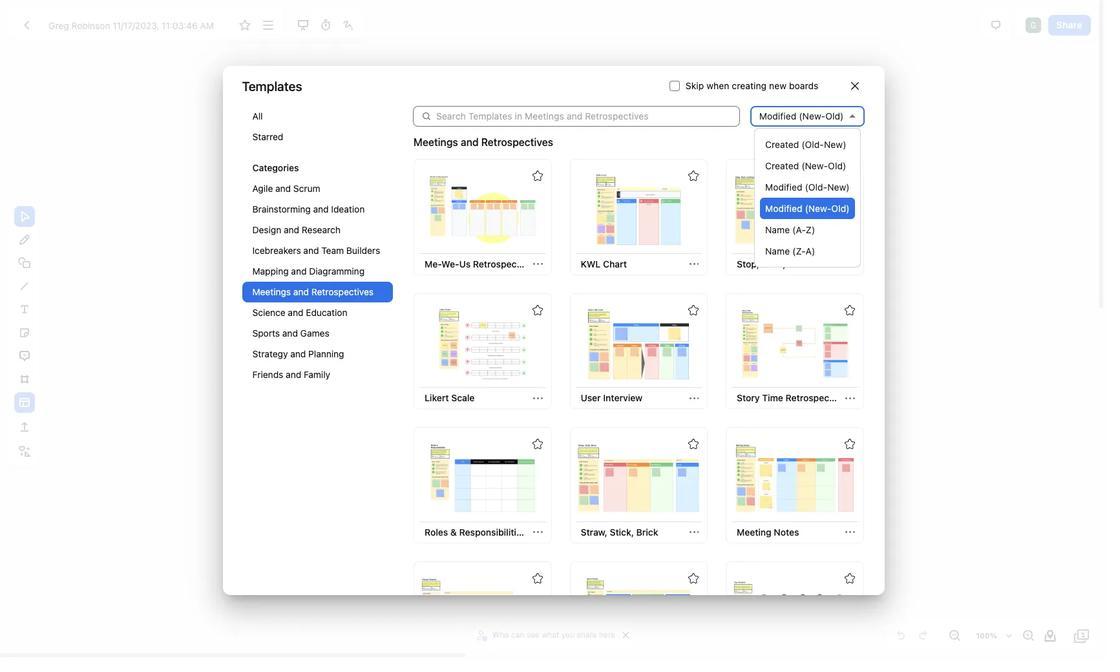 Task type: locate. For each thing, give the bounding box(es) containing it.
1 vertical spatial retrospective
[[786, 392, 845, 403]]

name left (a-
[[765, 224, 790, 235]]

1 vertical spatial meetings
[[252, 287, 291, 298]]

0 vertical spatial (new-
[[799, 111, 826, 122]]

categories
[[252, 162, 299, 173]]

2 vertical spatial (new-
[[805, 203, 831, 214]]

education
[[306, 307, 347, 318]]

new)
[[824, 139, 846, 150], [828, 182, 850, 193]]

more options for kwl chart image
[[689, 259, 699, 269]]

0 vertical spatial retrospectives
[[481, 137, 553, 148]]

1 vertical spatial created
[[765, 160, 799, 171]]

user
[[581, 392, 601, 403]]

1 horizontal spatial meetings
[[414, 137, 458, 148]]

straw,
[[581, 527, 607, 538]]

meetings and retrospectives element
[[412, 158, 865, 661]]

1 horizontal spatial retrospective
[[786, 392, 845, 403]]

star this whiteboard image down more options for straw, stick, brick "icon"
[[688, 573, 699, 584]]

1 name from the top
[[765, 224, 790, 235]]

created for created (old-new)
[[765, 139, 799, 150]]

0 vertical spatial created
[[765, 139, 799, 150]]

modified
[[759, 111, 797, 122], [765, 182, 803, 193], [765, 203, 803, 214]]

card for template likert scale element
[[414, 293, 552, 409]]

0 vertical spatial meetings
[[414, 137, 458, 148]]

0 horizontal spatial retrospectives
[[311, 287, 374, 298]]

roles & responsibilities
[[425, 527, 526, 538]]

family
[[304, 369, 330, 380]]

old)
[[826, 111, 844, 122], [828, 160, 846, 171], [831, 203, 850, 214]]

modified for modified (old-new) option
[[765, 182, 803, 193]]

2 vertical spatial old)
[[831, 203, 850, 214]]

timer image
[[318, 17, 333, 33]]

star this whiteboard image inside card for template me-we-us retrospective element
[[532, 171, 543, 181]]

modified (new-old) inside popup button
[[759, 111, 844, 122]]

star this whiteboard image inside card for template story time retrospective element
[[844, 305, 855, 315]]

time
[[762, 392, 783, 403]]

1 vertical spatial (old-
[[805, 182, 828, 193]]

who can see what you share here button
[[474, 626, 619, 645]]

name (z-a) option
[[760, 240, 855, 262]]

comment panel image
[[988, 17, 1004, 33]]

old) inside popup button
[[826, 111, 844, 122]]

old) down modified (old-new) option
[[831, 203, 850, 214]]

more options for meeting notes image
[[845, 528, 855, 537]]

meeting notes button
[[732, 522, 804, 543]]

0 vertical spatial new)
[[824, 139, 846, 150]]

0 vertical spatial modified (new-old)
[[759, 111, 844, 122]]

1 created from the top
[[765, 139, 799, 150]]

design
[[252, 224, 281, 235]]

what
[[542, 630, 559, 640]]

name (a-z) option
[[760, 219, 855, 240]]

modified down new
[[759, 111, 797, 122]]

zoom in image
[[1021, 628, 1036, 644]]

1 vertical spatial retrospectives
[[311, 287, 374, 298]]

star this whiteboard image up modified (old-new)
[[844, 171, 855, 181]]

1 vertical spatial old)
[[828, 160, 846, 171]]

(old- up created (new-old) option
[[802, 139, 824, 150]]

modified down created (new-old)
[[765, 182, 803, 193]]

name (z-a)
[[765, 246, 815, 257]]

star this whiteboard image down more options for roles & responsibilities icon
[[532, 573, 543, 584]]

me-we-us retrospective button
[[419, 254, 532, 275]]

retrospective inside button
[[786, 392, 845, 403]]

scale
[[451, 392, 475, 403]]

created (old-new) option
[[760, 134, 855, 155]]

user interview button
[[576, 388, 648, 409]]

straw, stick, brick button
[[576, 522, 663, 543]]

new) inside created (old-new) option
[[824, 139, 846, 150]]

(old- down created (new-old) option
[[805, 182, 828, 193]]

modified for 'modified (new-old)' option
[[765, 203, 803, 214]]

star this whiteboard image inside card for template kwl chart 'element'
[[688, 171, 699, 181]]

kwl chart button
[[576, 254, 632, 275]]

modified (new-old) inside option
[[765, 203, 850, 214]]

2 name from the top
[[765, 246, 790, 257]]

star this whiteboard image inside card for template straw, stick, brick element
[[688, 439, 699, 449]]

star this whiteboard image inside card for template gap analysis element
[[844, 573, 855, 584]]

1 vertical spatial modified (new-old)
[[765, 203, 850, 214]]

story time retrospective button
[[732, 388, 845, 409]]

straw, stick, brick
[[581, 527, 658, 538]]

stop, start, continue
[[737, 258, 827, 269]]

old) for 'modified (new-old)' option
[[831, 203, 850, 214]]

0 vertical spatial old)
[[826, 111, 844, 122]]

modified up name (a-z)
[[765, 203, 803, 214]]

created up created (new-old)
[[765, 139, 799, 150]]

1 horizontal spatial retrospectives
[[481, 137, 553, 148]]

created down created (old-new)
[[765, 160, 799, 171]]

modified (new-old) down modified (old-new) option
[[765, 203, 850, 214]]

1 vertical spatial new)
[[828, 182, 850, 193]]

star this whiteboard image for roles & responsibilities
[[532, 439, 543, 449]]

icebreakers and team builders
[[252, 245, 380, 256]]

retrospective left more options for story time retrospective image
[[786, 392, 845, 403]]

meetings
[[414, 137, 458, 148], [252, 287, 291, 298]]

thumbnail for change request image
[[421, 576, 544, 648]]

creating
[[732, 80, 767, 91]]

2 vertical spatial modified
[[765, 203, 803, 214]]

modified (new-old) for modified (new-old) popup button
[[759, 111, 844, 122]]

more options for roles & responsibilities image
[[533, 528, 543, 537]]

modified (new-old)
[[759, 111, 844, 122], [765, 203, 850, 214]]

(new- down created (old-new) option
[[802, 160, 828, 171]]

meetings inside status
[[414, 137, 458, 148]]

you
[[562, 630, 575, 640]]

list box
[[754, 128, 861, 268]]

share button
[[1048, 15, 1091, 36]]

interview
[[603, 392, 643, 403]]

new) up created (new-old) option
[[824, 139, 846, 150]]

thumbnail for user interview image
[[577, 308, 700, 380]]

0 horizontal spatial meetings and retrospectives
[[252, 287, 374, 298]]

planning
[[308, 349, 344, 360]]

0 vertical spatial retrospective
[[473, 258, 532, 269]]

100 %
[[976, 632, 997, 640]]

modified (new-old) up created (old-new)
[[759, 111, 844, 122]]

retrospective
[[473, 258, 532, 269], [786, 392, 845, 403]]

all
[[252, 111, 263, 122]]

0 horizontal spatial retrospective
[[473, 258, 532, 269]]

card for template stop, start, continue element
[[726, 159, 864, 275]]

(new- up z)
[[805, 203, 831, 214]]

card for template gap analysis element
[[726, 562, 864, 661]]

new) down created (new-old) option
[[828, 182, 850, 193]]

created
[[765, 139, 799, 150], [765, 160, 799, 171]]

thumbnail for kwl chart image
[[577, 174, 700, 246]]

0 horizontal spatial meetings
[[252, 287, 291, 298]]

name up start,
[[765, 246, 790, 257]]

mapping
[[252, 266, 289, 277]]

1 vertical spatial (new-
[[802, 160, 828, 171]]

more options for likert scale image
[[533, 393, 543, 403]]

card for template story time retrospective element
[[726, 293, 864, 409]]

start,
[[762, 258, 786, 269]]

more tools image
[[17, 444, 32, 459]]

more options for me-we-us retrospective image
[[533, 259, 543, 269]]

created for created (new-old)
[[765, 160, 799, 171]]

(new- inside popup button
[[799, 111, 826, 122]]

old) down created (old-new) option
[[828, 160, 846, 171]]

star this whiteboard image down more options for story time retrospective image
[[844, 439, 855, 449]]

star this whiteboard image down more options for kwl chart image
[[688, 305, 699, 315]]

continue
[[788, 258, 827, 269]]

old) up created (old-new) option
[[826, 111, 844, 122]]

modified inside popup button
[[759, 111, 797, 122]]

0 vertical spatial meetings and retrospectives
[[414, 137, 553, 148]]

new) inside modified (old-new) option
[[828, 182, 850, 193]]

friends
[[252, 369, 283, 380]]

star this whiteboard image left more options image
[[237, 17, 253, 33]]

(new- up created (old-new) option
[[799, 111, 826, 122]]

star this whiteboard image for me-we-us retrospective
[[532, 171, 543, 181]]

design and research
[[252, 224, 341, 235]]

list box containing created (old-new)
[[754, 128, 861, 268]]

0 vertical spatial modified
[[759, 111, 797, 122]]

retrospectives
[[481, 137, 553, 148], [311, 287, 374, 298]]

meetings and retrospectives status
[[414, 135, 553, 150]]

notes
[[774, 527, 799, 538]]

skip
[[686, 80, 704, 91]]

here
[[599, 630, 615, 640]]

thumbnail for likert scale image
[[421, 308, 544, 380]]

0 vertical spatial name
[[765, 224, 790, 235]]

pages image
[[1074, 628, 1090, 644]]

1 vertical spatial meetings and retrospectives
[[252, 287, 374, 298]]

retrospective left more options for me-we-us retrospective "image"
[[473, 258, 532, 269]]

name
[[765, 224, 790, 235], [765, 246, 790, 257]]

meetings and retrospectives
[[414, 137, 553, 148], [252, 287, 374, 298]]

(new-
[[799, 111, 826, 122], [802, 160, 828, 171], [805, 203, 831, 214]]

meetings inside categories element
[[252, 287, 291, 298]]

0 vertical spatial (old-
[[802, 139, 824, 150]]

star this whiteboard image for straw, stick, brick
[[688, 439, 699, 449]]

and
[[461, 137, 479, 148], [275, 183, 291, 194], [313, 204, 329, 215], [284, 224, 299, 235], [303, 245, 319, 256], [291, 266, 307, 277], [293, 287, 309, 298], [288, 307, 303, 318], [282, 328, 298, 339], [290, 349, 306, 360], [286, 369, 301, 380]]

1 horizontal spatial meetings and retrospectives
[[414, 137, 553, 148]]

star this whiteboard image
[[532, 171, 543, 181], [688, 171, 699, 181], [532, 305, 543, 315], [844, 305, 855, 315], [532, 439, 543, 449], [688, 439, 699, 449], [844, 573, 855, 584]]

upload pdfs and images image
[[17, 419, 32, 435]]

zoom out image
[[947, 628, 962, 644]]

1 vertical spatial modified
[[765, 182, 803, 193]]

2 created from the top
[[765, 160, 799, 171]]

more options for story time retrospective image
[[845, 393, 855, 403]]

science and education
[[252, 307, 347, 318]]

1 vertical spatial name
[[765, 246, 790, 257]]

sports
[[252, 328, 280, 339]]

star this whiteboard image
[[237, 17, 253, 33], [844, 171, 855, 181], [688, 305, 699, 315], [844, 439, 855, 449], [532, 573, 543, 584], [688, 573, 699, 584]]

card for template sprint review element
[[570, 562, 708, 661]]

retrospective inside "button"
[[473, 258, 532, 269]]



Task type: vqa. For each thing, say whether or not it's contained in the screenshot.
one
no



Task type: describe. For each thing, give the bounding box(es) containing it.
laser image
[[341, 17, 356, 33]]

meetings and retrospectives inside categories element
[[252, 287, 374, 298]]

thumbnail for stop, start, continue image
[[733, 174, 856, 246]]

(a-
[[793, 224, 806, 235]]

share
[[1057, 19, 1083, 30]]

skip when creating new boards
[[686, 80, 819, 91]]

dashboard image
[[19, 17, 34, 33]]

likert
[[425, 392, 449, 403]]

star this whiteboard image inside card for template stop, start, continue element
[[844, 171, 855, 181]]

thumbnail for gap analysis image
[[733, 576, 856, 648]]

star this whiteboard image inside card for template sprint review element
[[688, 573, 699, 584]]

friends and family
[[252, 369, 330, 380]]

story
[[737, 392, 760, 403]]

created (new-old) option
[[760, 155, 855, 176]]

templates image
[[17, 395, 32, 410]]

when
[[707, 80, 729, 91]]

retrospectives inside categories element
[[311, 287, 374, 298]]

brainstorming and ideation
[[252, 204, 365, 215]]

retrospectives inside status
[[481, 137, 553, 148]]

modified (new-old) option
[[760, 198, 855, 219]]

name (a-z)
[[765, 224, 815, 235]]

(old- for created
[[802, 139, 824, 150]]

card for template kwl chart element
[[570, 159, 708, 275]]

meeting
[[737, 527, 772, 538]]

name for name (a-z)
[[765, 224, 790, 235]]

a)
[[806, 246, 815, 257]]

research
[[302, 224, 341, 235]]

boards
[[789, 80, 819, 91]]

thumbnail for straw, stick, brick image
[[577, 442, 700, 514]]

(new- for modified (new-old) popup button
[[799, 111, 826, 122]]

more options for stop, start, continue image
[[845, 259, 855, 269]]

diagramming
[[309, 266, 365, 277]]

thumbnail for meeting notes image
[[733, 442, 856, 514]]

starred
[[252, 131, 283, 142]]

categories element
[[242, 106, 393, 398]]

modified (new-old) for 'modified (new-old)' option
[[765, 203, 850, 214]]

chart
[[603, 258, 627, 269]]

kwl
[[581, 258, 601, 269]]

star this whiteboard image inside the card for template meeting notes element
[[844, 439, 855, 449]]

thumbnail for me-we-us retrospective image
[[421, 174, 544, 246]]

icebreakers
[[252, 245, 301, 256]]

team
[[321, 245, 344, 256]]

agile and scrum
[[252, 183, 320, 194]]

card for template change request element
[[414, 562, 552, 661]]

star this whiteboard image for likert scale
[[532, 305, 543, 315]]

meeting notes
[[737, 527, 799, 538]]

scrum
[[293, 183, 320, 194]]

strategy
[[252, 349, 288, 360]]

brick
[[636, 527, 658, 538]]

card for template me-we-us retrospective element
[[414, 159, 552, 275]]

mapping and diagramming
[[252, 266, 365, 277]]

likert scale
[[425, 392, 475, 403]]

more options for straw, stick, brick image
[[689, 528, 699, 537]]

thumbnail for sprint review image
[[577, 576, 700, 648]]

stick,
[[610, 527, 634, 538]]

new) for modified (old-new)
[[828, 182, 850, 193]]

story time retrospective
[[737, 392, 845, 403]]

builders
[[346, 245, 380, 256]]

games
[[300, 328, 329, 339]]

me-
[[425, 258, 442, 269]]

see
[[527, 630, 539, 640]]

star this whiteboard image inside card for template change request element
[[532, 573, 543, 584]]

templates
[[242, 79, 302, 94]]

and inside status
[[461, 137, 479, 148]]

user interview
[[581, 392, 643, 403]]

thumbnail for story time retrospective image
[[733, 308, 856, 380]]

science
[[252, 307, 285, 318]]

modified (old-new) option
[[760, 176, 855, 198]]

old) for created (new-old) option
[[828, 160, 846, 171]]

me-we-us retrospective
[[425, 258, 532, 269]]

&
[[450, 527, 457, 538]]

agile
[[252, 183, 273, 194]]

more options for user interview image
[[689, 393, 699, 403]]

z)
[[806, 224, 815, 235]]

(new- for created (new-old) option
[[802, 160, 828, 171]]

modified (old-new)
[[765, 182, 850, 193]]

new
[[769, 80, 787, 91]]

star this whiteboard image for story time retrospective
[[844, 305, 855, 315]]

more options image
[[260, 17, 276, 33]]

who
[[492, 630, 509, 640]]

card for template user interview element
[[570, 293, 708, 409]]

card for template straw, stick, brick element
[[570, 427, 708, 543]]

ideation
[[331, 204, 365, 215]]

modified (new-old) button
[[750, 96, 865, 138]]

card for template roles & responsibilities element
[[414, 427, 552, 543]]

share
[[577, 630, 597, 640]]

likert scale button
[[419, 388, 480, 409]]

can
[[511, 630, 524, 640]]

who can see what you share here
[[492, 630, 615, 640]]

card for template meeting notes element
[[726, 427, 864, 543]]

strategy and planning
[[252, 349, 344, 360]]

we-
[[442, 258, 459, 269]]

(old- for modified
[[805, 182, 828, 193]]

Search Templates in Meetings and Retrospectives text field
[[436, 106, 740, 127]]

modified for modified (new-old) popup button
[[759, 111, 797, 122]]

stop,
[[737, 258, 760, 269]]

responsibilities
[[459, 527, 526, 538]]

(z-
[[793, 246, 806, 257]]

star this whiteboard image for kwl chart
[[688, 171, 699, 181]]

new) for created (old-new)
[[824, 139, 846, 150]]

name for name (z-a)
[[765, 246, 790, 257]]

created (old-new)
[[765, 139, 846, 150]]

sports and games
[[252, 328, 329, 339]]

(new- for 'modified (new-old)' option
[[805, 203, 831, 214]]

created (new-old)
[[765, 160, 846, 171]]

roles & responsibilities button
[[419, 522, 530, 543]]

present image
[[295, 17, 311, 33]]

kwl chart
[[581, 258, 627, 269]]

brainstorming
[[252, 204, 311, 215]]

stop, start, continue button
[[732, 254, 832, 275]]

us
[[459, 258, 471, 269]]

%
[[990, 632, 997, 640]]

100
[[976, 632, 990, 640]]

roles
[[425, 527, 448, 538]]

Document name text field
[[39, 15, 233, 36]]

old) for modified (new-old) popup button
[[826, 111, 844, 122]]

thumbnail for roles & responsibilities image
[[421, 442, 544, 514]]



